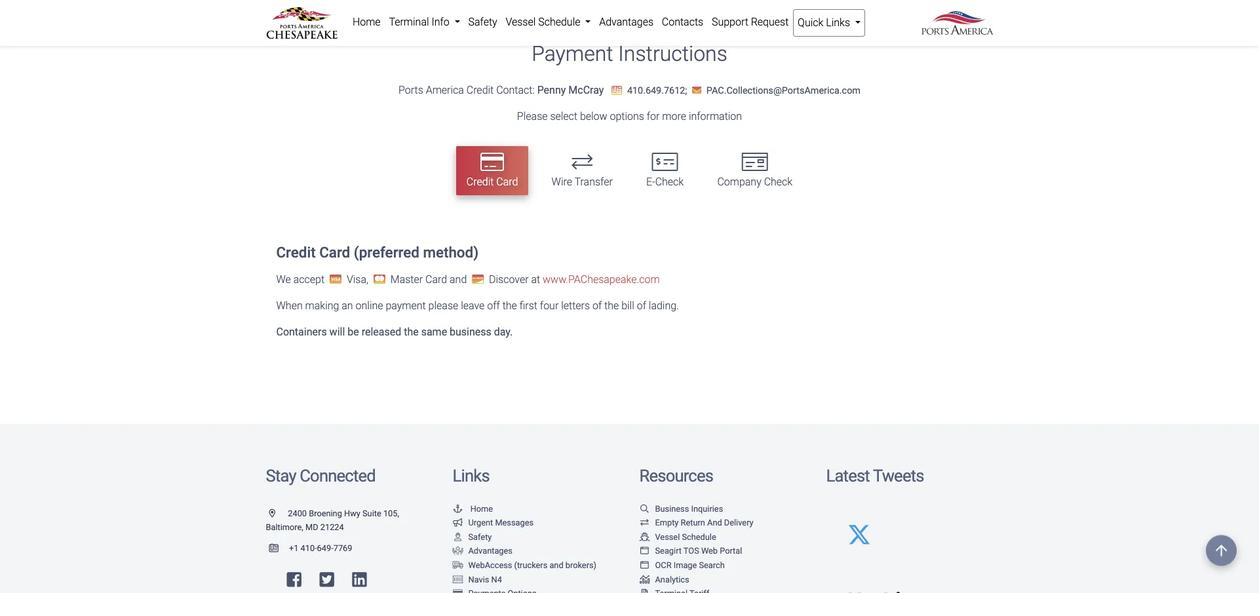 Task type: locate. For each thing, give the bounding box(es) containing it.
1 vertical spatial credit
[[467, 176, 494, 188]]

home link up urgent
[[453, 504, 493, 514]]

letters
[[561, 300, 590, 312]]

1 horizontal spatial and
[[550, 561, 564, 570]]

links up the anchor image
[[453, 466, 490, 486]]

empty
[[655, 518, 679, 528]]

check for e-check
[[655, 176, 684, 188]]

safety right info
[[468, 16, 497, 28]]

1 vertical spatial safety
[[468, 532, 492, 542]]

phone office image inside '410.649.7612;' link
[[612, 86, 622, 95]]

portal
[[720, 546, 742, 556]]

advantages up "payment instructions"
[[599, 16, 654, 28]]

vessel schedule link up payment
[[502, 9, 595, 35]]

0 horizontal spatial vessel schedule link
[[502, 9, 595, 35]]

card up please
[[426, 273, 447, 286]]

1 vertical spatial phone office image
[[269, 545, 289, 553]]

0 vertical spatial vessel schedule
[[506, 16, 583, 28]]

0 vertical spatial credit
[[467, 84, 494, 96]]

2 check from the left
[[764, 176, 793, 188]]

info
[[432, 16, 450, 28]]

1 vertical spatial advantages
[[468, 546, 513, 556]]

online
[[356, 300, 383, 312]]

2 vertical spatial card
[[426, 273, 447, 286]]

and for (truckers
[[550, 561, 564, 570]]

1 vertical spatial and
[[550, 561, 564, 570]]

vessel up payment
[[506, 16, 536, 28]]

1 horizontal spatial the
[[503, 300, 517, 312]]

below
[[580, 110, 608, 122]]

of
[[593, 300, 602, 312], [637, 300, 646, 312]]

lading.
[[649, 300, 679, 312]]

card up cc visa image
[[319, 244, 350, 261]]

safety
[[468, 16, 497, 28], [468, 532, 492, 542]]

containers will be released the same business day.
[[276, 326, 513, 338]]

0 horizontal spatial vessel schedule
[[506, 16, 583, 28]]

credit for credit card (preferred method)
[[276, 244, 316, 261]]

410.649.7612; link
[[607, 85, 690, 96]]

the left same
[[404, 326, 419, 338]]

2400
[[288, 508, 307, 518]]

terminal info
[[389, 16, 452, 28]]

phone office image for '410.649.7612;' link on the top of the page
[[612, 86, 622, 95]]

0 horizontal spatial advantages
[[468, 546, 513, 556]]

2 horizontal spatial card
[[496, 176, 518, 188]]

envelope image
[[692, 86, 702, 95]]

credit card
[[467, 176, 518, 188]]

1 vertical spatial home link
[[453, 504, 493, 514]]

0 vertical spatial safety link
[[464, 9, 502, 35]]

credit card (preferred method)
[[276, 244, 479, 261]]

advantages up webaccess
[[468, 546, 513, 556]]

browser image
[[640, 548, 650, 556]]

analytics
[[655, 575, 689, 585]]

0 horizontal spatial the
[[404, 326, 419, 338]]

1 vertical spatial links
[[453, 466, 490, 486]]

vessel
[[506, 16, 536, 28], [655, 532, 680, 542]]

2400 broening hwy suite 105, baltimore, md 21224 link
[[266, 508, 399, 532]]

card for credit card (preferred method)
[[319, 244, 350, 261]]

visa,
[[344, 273, 371, 286]]

schedule up seagirt tos web portal
[[682, 532, 716, 542]]

request
[[751, 16, 789, 28]]

company check link
[[707, 146, 803, 196]]

0 vertical spatial phone office image
[[612, 86, 622, 95]]

safety link for terminal info link
[[464, 9, 502, 35]]

file invoice image
[[640, 590, 650, 593]]

business inquiries link
[[640, 504, 723, 514]]

1 vertical spatial vessel schedule link
[[640, 532, 716, 542]]

(preferred
[[354, 244, 420, 261]]

n4
[[491, 575, 502, 585]]

e-check link
[[636, 146, 694, 196]]

company
[[718, 176, 762, 188]]

0 horizontal spatial and
[[450, 273, 467, 286]]

1 check from the left
[[655, 176, 684, 188]]

navis n4 link
[[453, 575, 502, 585]]

please select below options for more information
[[517, 110, 742, 122]]

0 horizontal spatial check
[[655, 176, 684, 188]]

empty return and delivery link
[[640, 518, 754, 528]]

schedule up payment
[[538, 16, 581, 28]]

advantages link
[[595, 9, 658, 35], [453, 546, 513, 556]]

links
[[826, 16, 850, 29], [453, 466, 490, 486]]

same
[[421, 326, 447, 338]]

card inside tab list
[[496, 176, 518, 188]]

0 vertical spatial links
[[826, 16, 850, 29]]

0 vertical spatial schedule
[[538, 16, 581, 28]]

will
[[330, 326, 345, 338]]

vessel schedule up seagirt tos web portal link
[[655, 532, 716, 542]]

0 vertical spatial vessel
[[506, 16, 536, 28]]

search image
[[640, 505, 650, 514]]

1 vertical spatial schedule
[[682, 532, 716, 542]]

browser image
[[640, 562, 650, 570]]

phone office image down baltimore,
[[269, 545, 289, 553]]

0 vertical spatial and
[[450, 273, 467, 286]]

urgent
[[468, 518, 493, 528]]

tab list containing credit card
[[266, 140, 994, 202]]

vessel down empty
[[655, 532, 680, 542]]

support request link
[[708, 9, 793, 35]]

webaccess (truckers and brokers)
[[468, 561, 597, 570]]

0 horizontal spatial home
[[353, 16, 381, 28]]

links right quick
[[826, 16, 850, 29]]

card left wire
[[496, 176, 518, 188]]

vessel schedule link up seagirt
[[640, 532, 716, 542]]

0 vertical spatial home link
[[348, 9, 385, 35]]

2 vertical spatial credit
[[276, 244, 316, 261]]

tos
[[684, 546, 699, 556]]

connected
[[300, 466, 376, 486]]

1 horizontal spatial of
[[637, 300, 646, 312]]

map marker alt image
[[269, 510, 286, 518]]

advantages link up webaccess
[[453, 546, 513, 556]]

truck container image
[[453, 562, 463, 570]]

navis
[[468, 575, 489, 585]]

phone office image inside +1 410-649-7769 link
[[269, 545, 289, 553]]

pac.collections@portsamerica.com link
[[690, 85, 861, 96]]

105,
[[383, 508, 399, 518]]

payment
[[386, 300, 426, 312]]

bullhorn image
[[453, 519, 463, 528]]

1 vertical spatial advantages link
[[453, 546, 513, 556]]

home up urgent
[[471, 504, 493, 514]]

analytics link
[[640, 575, 689, 585]]

making
[[305, 300, 339, 312]]

credit
[[467, 84, 494, 96], [467, 176, 494, 188], [276, 244, 316, 261]]

seagirt tos web portal
[[655, 546, 742, 556]]

649-
[[317, 543, 334, 553]]

containers
[[276, 326, 327, 338]]

0 horizontal spatial of
[[593, 300, 602, 312]]

www.pachesapeake.com link
[[543, 273, 660, 286]]

quick
[[798, 16, 824, 29]]

credit for credit card
[[467, 176, 494, 188]]

1 vertical spatial card
[[319, 244, 350, 261]]

and left brokers)
[[550, 561, 564, 570]]

1 horizontal spatial phone office image
[[612, 86, 622, 95]]

410.649.7612;
[[627, 85, 687, 96]]

safety link right info
[[464, 9, 502, 35]]

the right 'off'
[[503, 300, 517, 312]]

1 horizontal spatial check
[[764, 176, 793, 188]]

we accept
[[276, 273, 327, 286]]

brokers)
[[566, 561, 597, 570]]

1 horizontal spatial card
[[426, 273, 447, 286]]

master card and
[[388, 273, 470, 286]]

0 vertical spatial safety
[[468, 16, 497, 28]]

hwy
[[344, 508, 360, 518]]

check inside "link"
[[655, 176, 684, 188]]

0 horizontal spatial card
[[319, 244, 350, 261]]

1 horizontal spatial advantages link
[[595, 9, 658, 35]]

payment
[[532, 42, 613, 66]]

1 horizontal spatial advantages
[[599, 16, 654, 28]]

safety link down urgent
[[453, 532, 492, 542]]

of right "bill"
[[637, 300, 646, 312]]

stay
[[266, 466, 296, 486]]

of right letters
[[593, 300, 602, 312]]

card for master card and
[[426, 273, 447, 286]]

card
[[496, 176, 518, 188], [319, 244, 350, 261], [426, 273, 447, 286]]

master
[[391, 273, 423, 286]]

phone office image up options on the top
[[612, 86, 622, 95]]

check
[[655, 176, 684, 188], [764, 176, 793, 188]]

vessel schedule up payment
[[506, 16, 583, 28]]

messages
[[495, 518, 534, 528]]

business
[[655, 504, 689, 514]]

the
[[503, 300, 517, 312], [605, 300, 619, 312], [404, 326, 419, 338]]

0 horizontal spatial phone office image
[[269, 545, 289, 553]]

card for credit card
[[496, 176, 518, 188]]

1 horizontal spatial home link
[[453, 504, 493, 514]]

home link for urgent messages link
[[453, 504, 493, 514]]

1 of from the left
[[593, 300, 602, 312]]

day.
[[494, 326, 513, 338]]

phone office image
[[612, 86, 622, 95], [269, 545, 289, 553]]

0 horizontal spatial home link
[[348, 9, 385, 35]]

check for company check
[[764, 176, 793, 188]]

1 horizontal spatial vessel
[[655, 532, 680, 542]]

2 of from the left
[[637, 300, 646, 312]]

credit inside tab list
[[467, 176, 494, 188]]

1 vertical spatial vessel schedule
[[655, 532, 716, 542]]

terminal
[[389, 16, 429, 28]]

method)
[[423, 244, 479, 261]]

advantages link up "payment instructions"
[[595, 9, 658, 35]]

410-
[[301, 543, 317, 553]]

0 vertical spatial card
[[496, 176, 518, 188]]

ocr image search link
[[640, 561, 725, 570]]

released
[[362, 326, 401, 338]]

1 vertical spatial safety link
[[453, 532, 492, 542]]

safety down urgent
[[468, 532, 492, 542]]

search
[[699, 561, 725, 570]]

the left "bill"
[[605, 300, 619, 312]]

safety link for urgent messages link
[[453, 532, 492, 542]]

cc discover image
[[470, 274, 487, 284]]

1 vertical spatial home
[[471, 504, 493, 514]]

and left cc discover icon
[[450, 273, 467, 286]]

and
[[707, 518, 722, 528]]

and for card
[[450, 273, 467, 286]]

home left terminal
[[353, 16, 381, 28]]

navis n4
[[468, 575, 502, 585]]

tab list
[[266, 140, 994, 202]]

delivery
[[724, 518, 754, 528]]

home link left terminal
[[348, 9, 385, 35]]

company check
[[718, 176, 793, 188]]



Task type: vqa. For each thing, say whether or not it's contained in the screenshot.
the safety link
yes



Task type: describe. For each thing, give the bounding box(es) containing it.
when
[[276, 300, 303, 312]]

0 horizontal spatial schedule
[[538, 16, 581, 28]]

2 horizontal spatial the
[[605, 300, 619, 312]]

broening
[[309, 508, 342, 518]]

baltimore,
[[266, 523, 303, 532]]

when making an online payment please leave off the first four                                     letters of the bill of lading.
[[276, 300, 679, 312]]

21224
[[320, 523, 344, 532]]

0 vertical spatial advantages link
[[595, 9, 658, 35]]

(truckers
[[514, 561, 548, 570]]

1 safety from the top
[[468, 16, 497, 28]]

0 horizontal spatial advantages link
[[453, 546, 513, 556]]

penny
[[537, 84, 566, 96]]

transfer
[[575, 176, 613, 188]]

information
[[689, 110, 742, 122]]

anchor image
[[453, 505, 463, 514]]

cc mastercard image
[[371, 274, 388, 284]]

suite
[[363, 508, 381, 518]]

user hard hat image
[[453, 534, 463, 542]]

analytics image
[[640, 576, 650, 584]]

latest
[[826, 466, 870, 486]]

please
[[429, 300, 458, 312]]

inquiries
[[691, 504, 723, 514]]

ocr
[[655, 561, 672, 570]]

business
[[450, 326, 492, 338]]

options
[[610, 110, 644, 122]]

cc visa image
[[327, 274, 344, 284]]

wire transfer link
[[541, 146, 623, 196]]

+1
[[289, 543, 299, 553]]

discover
[[489, 273, 529, 286]]

business inquiries
[[655, 504, 723, 514]]

return
[[681, 518, 705, 528]]

hand receiving image
[[453, 548, 463, 556]]

quick links
[[798, 16, 853, 29]]

wire transfer
[[552, 176, 613, 188]]

2400 broening hwy suite 105, baltimore, md 21224
[[266, 508, 399, 532]]

resources
[[640, 466, 713, 486]]

mccray
[[569, 84, 604, 96]]

0 horizontal spatial links
[[453, 466, 490, 486]]

exchange image
[[640, 519, 650, 528]]

instructions
[[618, 42, 728, 66]]

1 horizontal spatial links
[[826, 16, 850, 29]]

linkedin image
[[352, 572, 367, 589]]

bill
[[622, 300, 635, 312]]

terminal info link
[[385, 9, 464, 35]]

support request
[[712, 16, 789, 28]]

1 horizontal spatial schedule
[[682, 532, 716, 542]]

0 vertical spatial vessel schedule link
[[502, 9, 595, 35]]

please
[[517, 110, 548, 122]]

empty return and delivery
[[655, 518, 754, 528]]

home link for terminal info link
[[348, 9, 385, 35]]

contacts link
[[658, 9, 708, 35]]

stay connected
[[266, 466, 376, 486]]

md
[[306, 523, 318, 532]]

e-check
[[646, 176, 684, 188]]

credit card image
[[453, 590, 463, 593]]

leave
[[461, 300, 485, 312]]

discover                                     at www.pachesapeake.com
[[487, 273, 660, 286]]

container storage image
[[453, 576, 463, 584]]

accept
[[294, 273, 325, 286]]

ocr image search
[[655, 561, 725, 570]]

webaccess
[[468, 561, 512, 570]]

+1 410-649-7769
[[289, 543, 352, 553]]

off
[[487, 300, 500, 312]]

credit card link
[[456, 146, 529, 196]]

0 vertical spatial advantages
[[599, 16, 654, 28]]

0 horizontal spatial vessel
[[506, 16, 536, 28]]

seagirt
[[655, 546, 682, 556]]

twitter square image
[[320, 572, 334, 589]]

be
[[348, 326, 359, 338]]

image
[[674, 561, 697, 570]]

support
[[712, 16, 749, 28]]

1 horizontal spatial vessel schedule link
[[640, 532, 716, 542]]

facebook square image
[[287, 572, 302, 589]]

phone office image for +1 410-649-7769 link
[[269, 545, 289, 553]]

contacts
[[662, 16, 704, 28]]

latest tweets
[[826, 466, 924, 486]]

for
[[647, 110, 660, 122]]

+1 410-649-7769 link
[[266, 543, 352, 553]]

2 safety from the top
[[468, 532, 492, 542]]

at
[[531, 273, 540, 286]]

webaccess (truckers and brokers) link
[[453, 561, 597, 570]]

0 vertical spatial home
[[353, 16, 381, 28]]

go to top image
[[1206, 531, 1237, 562]]

ship image
[[640, 534, 650, 542]]

pac.collections@portsamerica.com
[[707, 85, 861, 96]]

e-
[[646, 176, 655, 188]]

payment instructions
[[532, 42, 728, 66]]

1 vertical spatial vessel
[[655, 532, 680, 542]]

1 horizontal spatial home
[[471, 504, 493, 514]]

7769
[[334, 543, 352, 553]]

www.pachesapeake.com
[[543, 273, 660, 286]]

an
[[342, 300, 353, 312]]

1 horizontal spatial vessel schedule
[[655, 532, 716, 542]]

web
[[701, 546, 718, 556]]

ports america credit contact: penny mccray
[[399, 84, 604, 96]]



